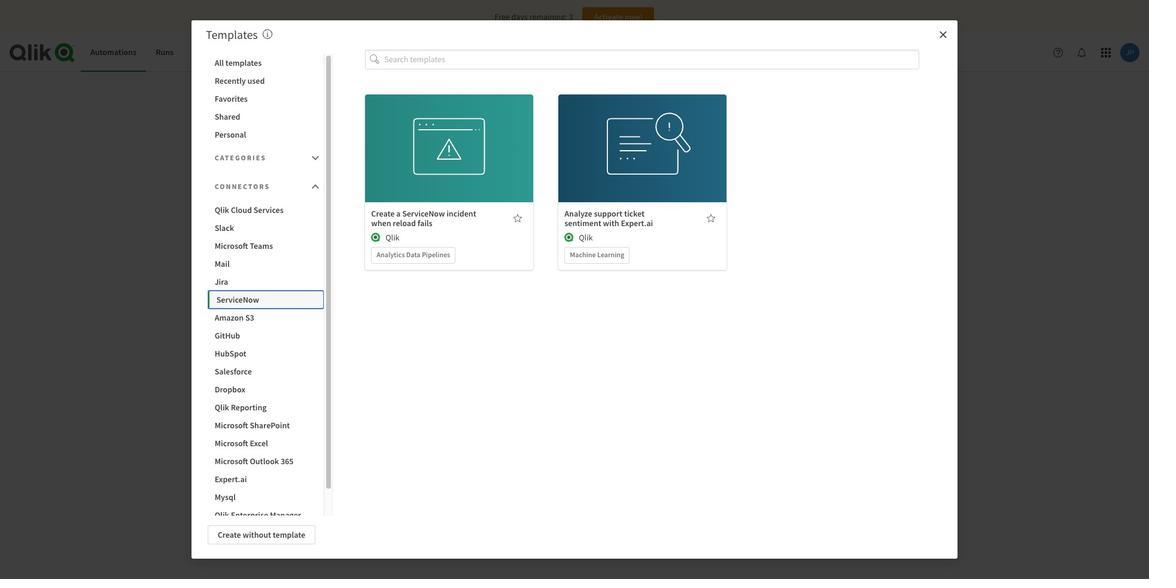 Task type: locate. For each thing, give the bounding box(es) containing it.
use template
[[426, 130, 473, 140], [619, 130, 667, 140]]

runs
[[156, 47, 174, 58]]

servicenow
[[402, 208, 445, 219], [217, 295, 259, 305]]

create left without
[[218, 530, 241, 541]]

1 horizontal spatial use template
[[619, 130, 667, 140]]

create
[[371, 208, 395, 219], [218, 530, 241, 541]]

details for servicenow
[[437, 156, 462, 167]]

expert.ai button
[[208, 471, 324, 489]]

0 horizontal spatial create
[[218, 530, 241, 541]]

qlik cloud services
[[215, 205, 284, 216]]

0 horizontal spatial use
[[426, 130, 439, 140]]

use template button for servicenow
[[412, 126, 487, 145]]

0 horizontal spatial template
[[273, 530, 305, 541]]

microsoft outlook 365 button
[[208, 453, 324, 471]]

all templates
[[215, 57, 262, 68]]

microsoft down microsoft excel
[[215, 456, 248, 467]]

reporting
[[231, 402, 267, 413]]

1 horizontal spatial template
[[441, 130, 473, 140]]

templates are pre-built automations that help you automate common business workflows. get started by selecting one of the pre-built templates or choose the blank canvas to build an automation from scratch. image
[[263, 29, 272, 39]]

favorites button
[[208, 90, 324, 108]]

qlik
[[215, 205, 229, 216], [386, 232, 400, 243], [579, 232, 593, 243], [215, 402, 229, 413], [215, 510, 229, 521]]

1 vertical spatial servicenow
[[217, 295, 259, 305]]

qlik reporting button
[[208, 399, 324, 417]]

2 microsoft from the top
[[215, 420, 248, 431]]

expert.ai inside button
[[215, 474, 247, 485]]

4 microsoft from the top
[[215, 456, 248, 467]]

1 horizontal spatial details
[[631, 156, 655, 167]]

qlik down dropbox on the bottom left of the page
[[215, 402, 229, 413]]

0 horizontal spatial use template
[[426, 130, 473, 140]]

learning
[[598, 250, 625, 259]]

personal button
[[208, 126, 324, 144]]

analytics data pipelines
[[377, 250, 450, 259]]

use template button for ticket
[[606, 126, 680, 145]]

use for servicenow
[[426, 130, 439, 140]]

qlik cloud services button
[[208, 201, 324, 219]]

templates
[[206, 27, 258, 42]]

hubspot
[[215, 348, 246, 359]]

microsoft down slack
[[215, 241, 248, 251]]

1 horizontal spatial use
[[619, 130, 632, 140]]

details button up incident
[[412, 152, 487, 171]]

1 microsoft from the top
[[215, 241, 248, 251]]

1 horizontal spatial create
[[371, 208, 395, 219]]

servicenow inside create a servicenow incident when reload fails
[[402, 208, 445, 219]]

expert.ai up mysql
[[215, 474, 247, 485]]

2 use template button from the left
[[606, 126, 680, 145]]

details up incident
[[437, 156, 462, 167]]

create inside button
[[218, 530, 241, 541]]

servicenow up "amazon s3"
[[217, 295, 259, 305]]

expert.ai inside analyze support ticket sentiment with expert.ai
[[621, 218, 653, 228]]

0 vertical spatial servicenow
[[402, 208, 445, 219]]

1 use template button from the left
[[412, 126, 487, 145]]

details
[[437, 156, 462, 167], [631, 156, 655, 167]]

1 vertical spatial expert.ai
[[215, 474, 247, 485]]

github
[[215, 330, 240, 341]]

details button
[[412, 152, 487, 171], [606, 152, 680, 171]]

metrics
[[193, 47, 219, 58]]

qlik for qlik reporting
[[215, 402, 229, 413]]

recently
[[215, 75, 246, 86]]

mail button
[[208, 255, 324, 273]]

create without template
[[218, 530, 305, 541]]

0 horizontal spatial expert.ai
[[215, 474, 247, 485]]

3 microsoft from the top
[[215, 438, 248, 449]]

0 horizontal spatial details button
[[412, 152, 487, 171]]

2 use from the left
[[619, 130, 632, 140]]

qlik reporting
[[215, 402, 267, 413]]

create inside create a servicenow incident when reload fails
[[371, 208, 395, 219]]

microsoft excel button
[[208, 435, 324, 453]]

jira button
[[208, 273, 324, 291]]

templates are pre-built automations that help you automate common business workflows. get started by selecting one of the pre-built templates or choose the blank canvas to build an automation from scratch. tooltip
[[263, 27, 272, 42]]

fails
[[418, 218, 433, 228]]

0 vertical spatial expert.ai
[[621, 218, 653, 228]]

2 use template from the left
[[619, 130, 667, 140]]

create left a
[[371, 208, 395, 219]]

qlik down sentiment
[[579, 232, 593, 243]]

expert.ai
[[621, 218, 653, 228], [215, 474, 247, 485]]

1 details from the left
[[437, 156, 462, 167]]

add to favorites image
[[707, 214, 716, 223]]

create without template button
[[208, 526, 316, 545]]

details button up ticket in the top of the page
[[606, 152, 680, 171]]

microsoft sharepoint
[[215, 420, 290, 431]]

tab list containing automations
[[81, 34, 293, 72]]

qlik up slack
[[215, 205, 229, 216]]

1 vertical spatial create
[[218, 530, 241, 541]]

mysql
[[215, 492, 236, 503]]

1 details button from the left
[[412, 152, 487, 171]]

templates
[[226, 57, 262, 68]]

tab list
[[81, 34, 293, 72]]

1 horizontal spatial expert.ai
[[621, 218, 653, 228]]

now!
[[625, 11, 643, 22]]

add to favorites image
[[513, 214, 523, 223]]

microsoft left the excel
[[215, 438, 248, 449]]

microsoft for microsoft outlook 365
[[215, 456, 248, 467]]

servicenow inside button
[[217, 295, 259, 305]]

1 horizontal spatial details button
[[606, 152, 680, 171]]

qlik inside button
[[215, 402, 229, 413]]

0 horizontal spatial details
[[437, 156, 462, 167]]

0 horizontal spatial use template button
[[412, 126, 487, 145]]

qlik down mysql
[[215, 510, 229, 521]]

expert.ai right with
[[621, 218, 653, 228]]

connections
[[238, 47, 283, 58]]

use
[[426, 130, 439, 140], [619, 130, 632, 140]]

shared button
[[208, 108, 324, 126]]

2 details from the left
[[631, 156, 655, 167]]

microsoft down qlik reporting
[[215, 420, 248, 431]]

microsoft outlook 365
[[215, 456, 294, 467]]

microsoft teams
[[215, 241, 273, 251]]

machine
[[570, 250, 596, 259]]

recently used button
[[208, 72, 324, 90]]

activate now! link
[[583, 7, 655, 26]]

without
[[243, 530, 271, 541]]

mail
[[215, 259, 230, 269]]

0 horizontal spatial servicenow
[[217, 295, 259, 305]]

use template button
[[412, 126, 487, 145], [606, 126, 680, 145]]

ticket
[[624, 208, 645, 219]]

servicenow right a
[[402, 208, 445, 219]]

excel
[[250, 438, 268, 449]]

2 details button from the left
[[606, 152, 680, 171]]

2 horizontal spatial template
[[634, 130, 667, 140]]

qlik image
[[565, 233, 574, 242]]

1 horizontal spatial servicenow
[[402, 208, 445, 219]]

details up ticket in the top of the page
[[631, 156, 655, 167]]

outlook
[[250, 456, 279, 467]]

analyze
[[565, 208, 593, 219]]

reload
[[393, 218, 416, 228]]

template
[[441, 130, 473, 140], [634, 130, 667, 140], [273, 530, 305, 541]]

data
[[406, 250, 421, 259]]

analyze support ticket sentiment with expert.ai
[[565, 208, 653, 228]]

1 use template from the left
[[426, 130, 473, 140]]

when
[[371, 218, 391, 228]]

1 use from the left
[[426, 130, 439, 140]]

manager
[[270, 510, 301, 521]]

0 vertical spatial create
[[371, 208, 395, 219]]

categories
[[215, 153, 266, 162]]

1 horizontal spatial use template button
[[606, 126, 680, 145]]

template for servicenow
[[441, 130, 473, 140]]



Task type: describe. For each thing, give the bounding box(es) containing it.
activate now!
[[594, 11, 643, 22]]

slack button
[[208, 219, 324, 237]]

salesforce button
[[208, 363, 324, 381]]

automations
[[90, 47, 137, 58]]

details button for servicenow
[[412, 152, 487, 171]]

microsoft sharepoint button
[[208, 417, 324, 435]]

details button for ticket
[[606, 152, 680, 171]]

close image
[[939, 30, 948, 40]]

support
[[594, 208, 623, 219]]

days
[[512, 11, 528, 22]]

connections button
[[229, 34, 293, 72]]

machine learning
[[570, 250, 625, 259]]

template for ticket
[[634, 130, 667, 140]]

slack
[[215, 223, 234, 234]]

free days remaining: 3
[[495, 11, 573, 22]]

qlik enterprise manager
[[215, 510, 301, 521]]

qlik for qlik cloud services
[[215, 205, 229, 216]]

incident
[[447, 208, 476, 219]]

activate
[[594, 11, 623, 22]]

pipelines
[[422, 250, 450, 259]]

qlik image
[[371, 233, 381, 242]]

qlik enterprise manager button
[[208, 507, 324, 524]]

dropbox
[[215, 384, 246, 395]]

shared
[[215, 111, 240, 122]]

all
[[215, 57, 224, 68]]

template inside create without template button
[[273, 530, 305, 541]]

salesforce
[[215, 366, 252, 377]]

create a servicenow incident when reload fails
[[371, 208, 476, 228]]

qlik for qlik enterprise manager
[[215, 510, 229, 521]]

free
[[495, 11, 510, 22]]

mysql button
[[208, 489, 324, 507]]

recently used
[[215, 75, 265, 86]]

automations button
[[81, 34, 146, 72]]

remaining:
[[530, 11, 567, 22]]

sharepoint
[[250, 420, 290, 431]]

runs button
[[146, 34, 183, 72]]

teams
[[250, 241, 273, 251]]

favorites
[[215, 93, 248, 104]]

amazon s3 button
[[208, 309, 324, 327]]

use for ticket
[[619, 130, 632, 140]]

s3
[[245, 313, 254, 323]]

3
[[569, 11, 573, 22]]

metrics button
[[183, 34, 229, 72]]

servicenow button
[[208, 291, 324, 309]]

use template for servicenow
[[426, 130, 473, 140]]

github button
[[208, 327, 324, 345]]

microsoft for microsoft excel
[[215, 438, 248, 449]]

hubspot button
[[208, 345, 324, 363]]

a
[[396, 208, 401, 219]]

amazon
[[215, 313, 244, 323]]

enterprise
[[231, 510, 268, 521]]

categories button
[[208, 146, 324, 170]]

personal
[[215, 129, 246, 140]]

microsoft for microsoft teams
[[215, 241, 248, 251]]

use template for ticket
[[619, 130, 667, 140]]

used
[[248, 75, 265, 86]]

all templates button
[[208, 54, 324, 72]]

microsoft teams button
[[208, 237, 324, 255]]

with
[[603, 218, 619, 228]]

sentiment
[[565, 218, 602, 228]]

jira
[[215, 277, 228, 287]]

create for create a servicenow incident when reload fails
[[371, 208, 395, 219]]

amazon s3
[[215, 313, 254, 323]]

cloud
[[231, 205, 252, 216]]

connectors button
[[208, 175, 324, 199]]

analytics
[[377, 250, 405, 259]]

services
[[254, 205, 284, 216]]

microsoft for microsoft sharepoint
[[215, 420, 248, 431]]

connectors
[[215, 182, 270, 191]]

details for ticket
[[631, 156, 655, 167]]

Search templates text field
[[385, 50, 920, 69]]

microsoft excel
[[215, 438, 268, 449]]

create for create without template
[[218, 530, 241, 541]]

qlik right qlik icon
[[386, 232, 400, 243]]



Task type: vqa. For each thing, say whether or not it's contained in the screenshot.
REMAINING:
yes



